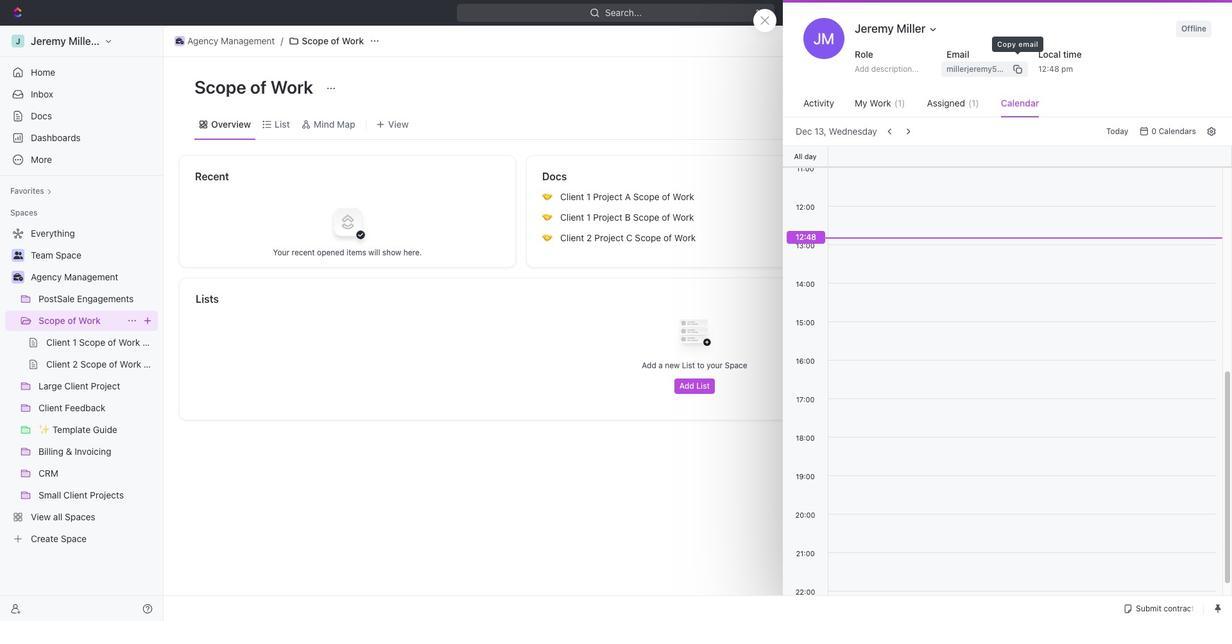 Task type: locate. For each thing, give the bounding box(es) containing it.
0:00:32 button
[[1092, 5, 1156, 21]]

list left "mind"
[[275, 118, 290, 129]]

0 vertical spatial 1
[[587, 191, 591, 202]]

tree
[[5, 223, 165, 550]]

2 up large client project
[[73, 359, 78, 370]]

agency right business time image
[[187, 35, 218, 46]]

of down postsale engagements
[[68, 315, 76, 326]]

view button
[[372, 115, 413, 133]]

0 horizontal spatial agency management link
[[31, 267, 155, 288]]

work inside client 1 scope of work docs link
[[119, 337, 140, 348]]

add inside role add description...
[[855, 64, 870, 74]]

add description... button
[[850, 62, 935, 77]]

space down the view all spaces link at the bottom left of page
[[61, 534, 87, 544]]

client for client 1 scope of work docs
[[46, 337, 70, 348]]

list left to
[[682, 361, 695, 370]]

new
[[1009, 7, 1027, 18]]

no recent items image
[[322, 196, 373, 248]]

0 vertical spatial 2
[[587, 232, 592, 243]]

favorites button
[[5, 184, 57, 199]]

jeremy right 'jeremy miller's workspace, ,' element
[[31, 35, 66, 47]]

0 vertical spatial 🤝
[[543, 192, 553, 202]]

20:00
[[796, 511, 816, 519]]

client for client feedback
[[39, 403, 63, 413]]

0 vertical spatial view
[[388, 118, 409, 129]]

1 vertical spatial agency management
[[31, 272, 118, 283]]

1 vertical spatial 12:48
[[796, 232, 817, 242]]

view left all
[[31, 512, 51, 523]]

scope of work up overview at the top left of the page
[[195, 76, 317, 98]]

dashboards
[[31, 132, 81, 143]]

2 vertical spatial scope of work
[[39, 315, 101, 326]]

feedback
[[65, 403, 106, 413]]

0 horizontal spatial scope of work link
[[39, 311, 122, 331]]

0 horizontal spatial management
[[64, 272, 118, 283]]

c
[[626, 232, 633, 243]]

client left a
[[561, 191, 585, 202]]

0 horizontal spatial jeremy
[[31, 35, 66, 47]]

2 🤝 from the top
[[543, 213, 553, 222]]

add
[[855, 64, 870, 74], [642, 361, 657, 370], [680, 381, 695, 391]]

client 2 scope of work docs link
[[46, 354, 165, 375]]

scope right a
[[634, 191, 660, 202]]

crm
[[39, 468, 58, 479]]

map
[[337, 118, 356, 129]]

scope of work right the /
[[302, 35, 364, 46]]

client left b
[[561, 212, 585, 223]]

scope of work down postsale
[[39, 315, 101, 326]]

2 inside 'sidebar' navigation
[[73, 359, 78, 370]]

spaces down small client projects
[[65, 512, 95, 523]]

0 horizontal spatial view
[[31, 512, 51, 523]]

1 up client 2 scope of work docs
[[73, 337, 77, 348]]

template
[[53, 424, 91, 435]]

client left c
[[561, 232, 585, 243]]

add inside button
[[680, 381, 695, 391]]

of up client 2 scope of work docs
[[108, 337, 116, 348]]

project down client 2 scope of work docs link
[[91, 381, 120, 392]]

2 horizontal spatial list
[[697, 381, 710, 391]]

0 vertical spatial agency
[[187, 35, 218, 46]]

management down team space "link"
[[64, 272, 118, 283]]

12:48 down 12:00
[[796, 232, 817, 242]]

project left b
[[593, 212, 623, 223]]

0 horizontal spatial agency
[[31, 272, 62, 283]]

scope of work link down postsale engagements
[[39, 311, 122, 331]]

jeremy miller's workspace, , element
[[12, 35, 24, 48]]

day
[[805, 152, 817, 160]]

create space
[[31, 534, 87, 544]]

sidebar navigation
[[0, 26, 166, 622]]

2 left c
[[587, 232, 592, 243]]

1 horizontal spatial 2
[[587, 232, 592, 243]]

no lists icon. image
[[669, 309, 721, 361]]

items
[[347, 248, 366, 257]]

12:48 down local
[[1039, 64, 1060, 74]]

🤝
[[543, 192, 553, 202], [543, 213, 553, 222], [543, 233, 553, 243]]

(1) right assigned
[[969, 98, 980, 109]]

spaces down favorites
[[10, 208, 37, 218]]

j
[[16, 36, 20, 46]]

project for c
[[595, 232, 624, 243]]

today button
[[1102, 124, 1134, 139]]

agency management inside tree
[[31, 272, 118, 283]]

1 vertical spatial add
[[642, 361, 657, 370]]

0 vertical spatial scope of work
[[302, 35, 364, 46]]

all day
[[795, 152, 817, 160]]

jeremy miller's workspace
[[31, 35, 159, 47]]

management left the /
[[221, 35, 275, 46]]

✨ template guide
[[39, 424, 117, 435]]

local
[[1039, 49, 1061, 60]]

view
[[388, 118, 409, 129], [31, 512, 51, 523]]

client down "large"
[[39, 403, 63, 413]]

pm
[[1062, 64, 1074, 74]]

dec
[[796, 126, 813, 137]]

11:00
[[797, 164, 815, 173]]

agency management up postsale engagements
[[31, 272, 118, 283]]

1 horizontal spatial scope of work link
[[286, 33, 367, 49]]

billing
[[39, 446, 63, 457]]

1 vertical spatial scope of work link
[[39, 311, 122, 331]]

0 horizontal spatial agency management
[[31, 272, 118, 283]]

scope of work inside 'sidebar' navigation
[[39, 315, 101, 326]]

space inside "link"
[[56, 250, 81, 261]]

agency management left the /
[[187, 35, 275, 46]]

project left a
[[593, 191, 623, 202]]

0 vertical spatial spaces
[[10, 208, 37, 218]]

1 vertical spatial 🤝
[[543, 213, 553, 222]]

2 vertical spatial list
[[697, 381, 710, 391]]

management
[[221, 35, 275, 46], [64, 272, 118, 283]]

1
[[587, 191, 591, 202], [587, 212, 591, 223], [73, 337, 77, 348]]

1 vertical spatial agency
[[31, 272, 62, 283]]

agency down team
[[31, 272, 62, 283]]

1 left b
[[587, 212, 591, 223]]

1 horizontal spatial agency
[[187, 35, 218, 46]]

project
[[593, 191, 623, 202], [593, 212, 623, 223], [595, 232, 624, 243], [91, 381, 120, 392]]

1 horizontal spatial (1)
[[969, 98, 980, 109]]

1 left a
[[587, 191, 591, 202]]

docs link
[[5, 106, 158, 126]]

15:00
[[796, 318, 815, 327]]

list
[[275, 118, 290, 129], [682, 361, 695, 370], [697, 381, 710, 391]]

17:00
[[797, 396, 815, 404]]

1 horizontal spatial 12:48
[[1039, 64, 1060, 74]]

2 vertical spatial 🤝
[[543, 233, 553, 243]]

home link
[[5, 62, 158, 83]]

1 vertical spatial 1
[[587, 212, 591, 223]]

add down role
[[855, 64, 870, 74]]

(1) down description...
[[895, 98, 906, 109]]

2 horizontal spatial add
[[855, 64, 870, 74]]

space right your
[[725, 361, 748, 370]]

2 vertical spatial add
[[680, 381, 695, 391]]

local time 12:48 pm
[[1039, 49, 1082, 74]]

0
[[1152, 126, 1157, 136]]

favorites
[[10, 186, 44, 196]]

2 vertical spatial 1
[[73, 337, 77, 348]]

jeremy up role
[[855, 22, 894, 35]]

add a new list to your space
[[642, 361, 748, 370]]

🤝 for client 2 project c scope of work
[[543, 233, 553, 243]]

jeremy for jeremy miller
[[855, 22, 894, 35]]

jeremy miller button
[[850, 18, 944, 40], [850, 18, 944, 40]]

add down 'add a new list to your space'
[[680, 381, 695, 391]]

view right map
[[388, 118, 409, 129]]

view inside 'sidebar' navigation
[[31, 512, 51, 523]]

0 vertical spatial agency management
[[187, 35, 275, 46]]

1 vertical spatial management
[[64, 272, 118, 283]]

0 vertical spatial list
[[275, 118, 290, 129]]

new button
[[991, 3, 1035, 23]]

work inside client 2 scope of work docs link
[[120, 359, 141, 370]]

1 inside 'sidebar' navigation
[[73, 337, 77, 348]]

0 vertical spatial 12:48
[[1039, 64, 1060, 74]]

0 vertical spatial space
[[56, 250, 81, 261]]

✨
[[39, 424, 50, 435]]

add left a
[[642, 361, 657, 370]]

1 horizontal spatial view
[[388, 118, 409, 129]]

0 horizontal spatial (1)
[[895, 98, 906, 109]]

view inside button
[[388, 118, 409, 129]]

show
[[383, 248, 401, 257]]

client down postsale
[[46, 337, 70, 348]]

scope right the /
[[302, 35, 329, 46]]

1 horizontal spatial jeremy
[[855, 22, 894, 35]]

of right c
[[664, 232, 672, 243]]

12:48
[[1039, 64, 1060, 74], [796, 232, 817, 242]]

upgrade link
[[924, 4, 985, 22]]

docs
[[31, 110, 52, 121], [543, 171, 567, 182], [143, 337, 164, 348], [144, 359, 165, 370]]

0 vertical spatial agency management link
[[171, 33, 278, 49]]

1 vertical spatial spaces
[[65, 512, 95, 523]]

1 🤝 from the top
[[543, 192, 553, 202]]

overview link
[[209, 115, 251, 133]]

1 horizontal spatial add
[[680, 381, 695, 391]]

project for a
[[593, 191, 623, 202]]

0 vertical spatial scope of work link
[[286, 33, 367, 49]]

of up overview at the top left of the page
[[250, 76, 267, 98]]

view all spaces link
[[5, 507, 155, 528]]

🤝 for client 1 project b scope of work
[[543, 213, 553, 222]]

client up client feedback
[[64, 381, 88, 392]]

jeremy inside 'sidebar' navigation
[[31, 35, 66, 47]]

1 vertical spatial 2
[[73, 359, 78, 370]]

client 1 scope of work docs
[[46, 337, 164, 348]]

add for add a new list to your space
[[642, 361, 657, 370]]

scope up large client project link
[[80, 359, 107, 370]]

space down everything link
[[56, 250, 81, 261]]

1 for client 1 project b scope of work
[[587, 212, 591, 223]]

1 horizontal spatial management
[[221, 35, 275, 46]]

client up "large"
[[46, 359, 70, 370]]

1 vertical spatial space
[[725, 361, 748, 370]]

your
[[273, 248, 290, 257]]

0 vertical spatial add
[[855, 64, 870, 74]]

/
[[281, 35, 283, 46]]

1 horizontal spatial agency management
[[187, 35, 275, 46]]

scope of work link inside tree
[[39, 311, 122, 331]]

0 vertical spatial management
[[221, 35, 275, 46]]

1 vertical spatial scope of work
[[195, 76, 317, 98]]

0:00:32
[[1106, 8, 1135, 17]]

2 vertical spatial space
[[61, 534, 87, 544]]

19:00
[[796, 473, 815, 481]]

0 horizontal spatial spaces
[[10, 208, 37, 218]]

0 horizontal spatial 2
[[73, 359, 78, 370]]

agency management link left the /
[[171, 33, 278, 49]]

1 horizontal spatial list
[[682, 361, 695, 370]]

spaces
[[10, 208, 37, 218], [65, 512, 95, 523]]

0 horizontal spatial 12:48
[[796, 232, 817, 242]]

list down to
[[697, 381, 710, 391]]

client 1 scope of work docs link
[[46, 333, 164, 353]]

scope of work link right the /
[[286, 33, 367, 49]]

scope up client 2 scope of work docs
[[79, 337, 105, 348]]

2 for project
[[587, 232, 592, 243]]

agency management link down team space "link"
[[31, 267, 155, 288]]

tree containing everything
[[5, 223, 165, 550]]

miller's
[[69, 35, 103, 47]]

3 🤝 from the top
[[543, 233, 553, 243]]

add list button
[[675, 379, 715, 394]]

docs inside client 2 scope of work docs link
[[144, 359, 165, 370]]

of down client 1 scope of work docs link
[[109, 359, 117, 370]]

project left c
[[595, 232, 624, 243]]

0 horizontal spatial add
[[642, 361, 657, 370]]

1 vertical spatial view
[[31, 512, 51, 523]]

miller
[[897, 22, 926, 35]]

jeremy for jeremy miller's workspace
[[31, 35, 66, 47]]



Task type: vqa. For each thing, say whether or not it's contained in the screenshot.
changed
no



Task type: describe. For each thing, give the bounding box(es) containing it.
small client projects link
[[39, 485, 155, 506]]

all
[[795, 152, 803, 160]]

list inside button
[[697, 381, 710, 391]]

space for team space
[[56, 250, 81, 261]]

user group image
[[13, 252, 23, 259]]

mind
[[314, 118, 335, 129]]

a
[[625, 191, 631, 202]]

large
[[39, 381, 62, 392]]

🤝 for client 1 project a scope of work
[[543, 192, 553, 202]]

large client project link
[[39, 376, 155, 397]]

lists
[[196, 293, 219, 305]]

project inside tree
[[91, 381, 120, 392]]

list link
[[272, 115, 290, 133]]

✨ template guide link
[[39, 420, 155, 440]]

1 for client 1 scope of work docs
[[73, 337, 77, 348]]

team
[[31, 250, 53, 261]]

dec 13, wednesday
[[796, 126, 878, 137]]

view for view all spaces
[[31, 512, 51, 523]]

b
[[625, 212, 631, 223]]

recent
[[195, 171, 229, 182]]

14:00
[[796, 280, 815, 288]]

home
[[31, 67, 55, 78]]

new
[[665, 361, 680, 370]]

more
[[31, 154, 52, 165]]

small client projects
[[39, 490, 124, 501]]

here.
[[404, 248, 422, 257]]

client for client 1 project b scope of work
[[561, 212, 585, 223]]

&
[[66, 446, 72, 457]]

guide
[[93, 424, 117, 435]]

scope right b
[[633, 212, 660, 223]]

tree inside 'sidebar' navigation
[[5, 223, 165, 550]]

invoicing
[[75, 446, 111, 457]]

client up the view all spaces link at the bottom left of page
[[64, 490, 88, 501]]

docs inside docs link
[[31, 110, 52, 121]]

agency inside 'sidebar' navigation
[[31, 272, 62, 283]]

your
[[707, 361, 723, 370]]

time
[[1064, 49, 1082, 60]]

21:00
[[796, 550, 815, 558]]

billing & invoicing link
[[39, 442, 155, 462]]

1 vertical spatial list
[[682, 361, 695, 370]]

large client project
[[39, 381, 120, 392]]

business time image
[[176, 38, 184, 44]]

13,
[[815, 126, 827, 137]]

my
[[855, 98, 868, 109]]

create space link
[[5, 529, 155, 550]]

automations button
[[1137, 31, 1203, 51]]

add for add list
[[680, 381, 695, 391]]

22:00
[[796, 588, 816, 596]]

millerjeremy500@gmail.com
[[947, 64, 1053, 74]]

wednesday
[[829, 126, 878, 137]]

2 for scope
[[73, 359, 78, 370]]

projects
[[90, 490, 124, 501]]

your recent opened items will show here.
[[273, 248, 422, 257]]

mind map
[[314, 118, 356, 129]]

add list
[[680, 381, 710, 391]]

jeremy miller
[[855, 22, 926, 35]]

client for client 1 project a scope of work
[[561, 191, 585, 202]]

1 for client 1 project a scope of work
[[587, 191, 591, 202]]

calendar
[[1001, 98, 1040, 109]]

lists button
[[195, 291, 1196, 307]]

assigned (1)
[[928, 98, 980, 109]]

project for b
[[593, 212, 623, 223]]

client for client 2 scope of work docs
[[46, 359, 70, 370]]

12:00
[[796, 203, 815, 211]]

business time image
[[13, 274, 23, 281]]

email
[[947, 49, 970, 60]]

dashboards link
[[5, 128, 158, 148]]

1 (1) from the left
[[895, 98, 906, 109]]

client 2 scope of work docs
[[46, 359, 165, 370]]

of right a
[[662, 191, 671, 202]]

inbox link
[[5, 84, 158, 105]]

assigned
[[928, 98, 966, 109]]

1 horizontal spatial agency management link
[[171, 33, 278, 49]]

18:00
[[796, 434, 815, 442]]

scope down postsale
[[39, 315, 65, 326]]

engagements
[[77, 293, 134, 304]]

management inside 'sidebar' navigation
[[64, 272, 118, 283]]

search...
[[606, 7, 642, 18]]

team space link
[[31, 245, 155, 266]]

dec 13, wednesday button
[[796, 126, 878, 137]]

client feedback link
[[39, 398, 155, 419]]

12:48 inside "local time 12:48 pm"
[[1039, 64, 1060, 74]]

client feedback
[[39, 403, 106, 413]]

all
[[53, 512, 62, 523]]

scope right c
[[635, 232, 661, 243]]

activity
[[804, 98, 835, 109]]

0 horizontal spatial list
[[275, 118, 290, 129]]

1 horizontal spatial spaces
[[65, 512, 95, 523]]

will
[[369, 248, 380, 257]]

⌘k
[[756, 7, 770, 18]]

calendars
[[1159, 126, 1197, 136]]

crm link
[[39, 464, 155, 484]]

more button
[[5, 150, 158, 170]]

docs inside client 1 scope of work docs link
[[143, 337, 164, 348]]

today
[[1107, 126, 1129, 136]]

of right the /
[[331, 35, 340, 46]]

space for create space
[[61, 534, 87, 544]]

recent
[[292, 248, 315, 257]]

2 (1) from the left
[[969, 98, 980, 109]]

16:00
[[796, 357, 815, 365]]

of right b
[[662, 212, 671, 223]]

client for client 2 project c scope of work
[[561, 232, 585, 243]]

create
[[31, 534, 58, 544]]

overview
[[211, 118, 251, 129]]

to
[[698, 361, 705, 370]]

view for view
[[388, 118, 409, 129]]

role
[[855, 49, 874, 60]]

postsale
[[39, 293, 75, 304]]

view all spaces
[[31, 512, 95, 523]]

upgrade
[[942, 7, 979, 18]]

inbox
[[31, 89, 53, 100]]

scope up the overview link
[[195, 76, 246, 98]]

postsale engagements
[[39, 293, 134, 304]]

small
[[39, 490, 61, 501]]

1 vertical spatial agency management link
[[31, 267, 155, 288]]

client 2 project c scope of work
[[561, 232, 696, 243]]



